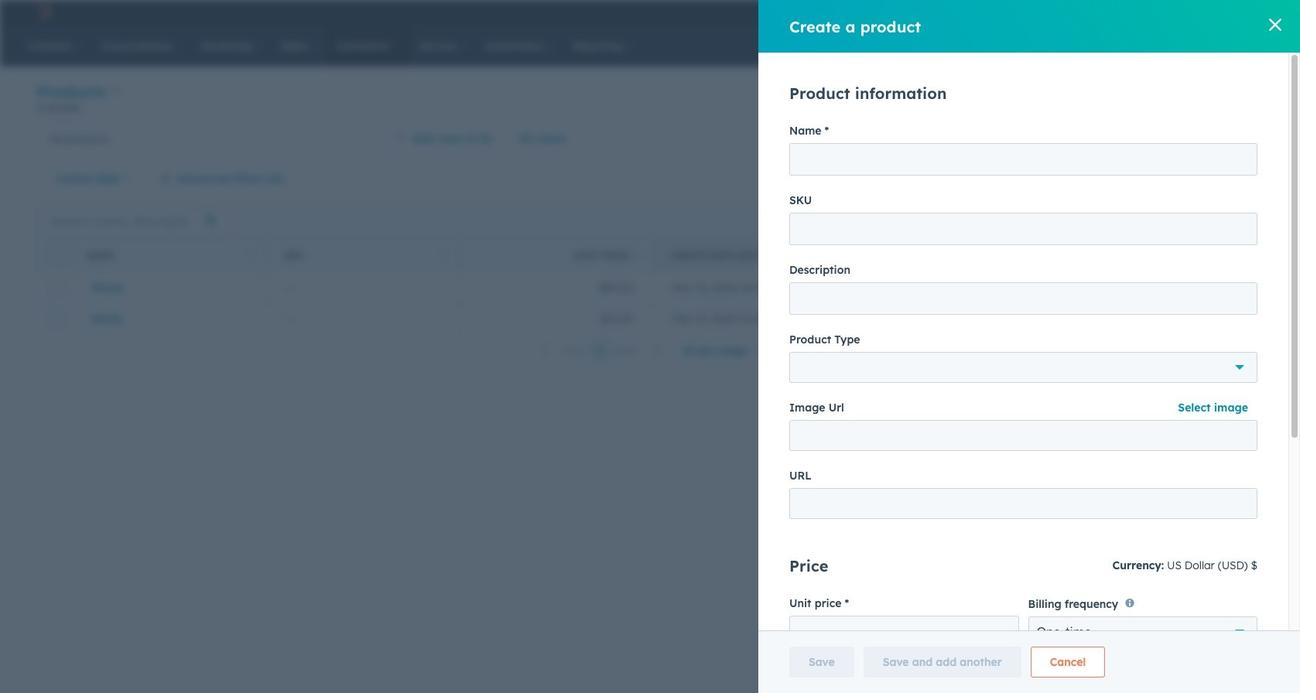 Task type: locate. For each thing, give the bounding box(es) containing it.
2 press to sort. element from the left
[[440, 249, 446, 262]]

None text field
[[790, 143, 1258, 176], [790, 213, 1258, 245], [790, 283, 1258, 315], [790, 420, 1258, 451], [790, 616, 1019, 647], [790, 143, 1258, 176], [790, 213, 1258, 245], [790, 283, 1258, 315], [790, 420, 1258, 451], [790, 616, 1019, 647]]

banner
[[37, 81, 1263, 123]]

3 press to sort. element from the left
[[635, 249, 641, 262]]

menu
[[959, 0, 1282, 25]]

press to sort. image
[[247, 249, 252, 260], [635, 249, 641, 260]]

press to sort. image
[[440, 249, 446, 260]]

1 horizontal spatial press to sort. image
[[635, 249, 641, 260]]

2 horizontal spatial press to sort. element
[[635, 249, 641, 262]]

1 horizontal spatial press to sort. element
[[440, 249, 446, 262]]

1 press to sort. element from the left
[[247, 249, 252, 262]]

dialog
[[759, 0, 1301, 694]]

None text field
[[790, 488, 1258, 519]]

0 horizontal spatial press to sort. image
[[247, 249, 252, 260]]

press to sort. element
[[247, 249, 252, 262], [440, 249, 446, 262], [635, 249, 641, 262]]

1 press to sort. image from the left
[[247, 249, 252, 260]]

0 horizontal spatial press to sort. element
[[247, 249, 252, 262]]



Task type: vqa. For each thing, say whether or not it's contained in the screenshot.
banner
yes



Task type: describe. For each thing, give the bounding box(es) containing it.
pagination navigation
[[532, 340, 673, 361]]

Search HubSpot search field
[[1071, 33, 1246, 59]]

marketplaces image
[[1072, 7, 1086, 21]]

john smith image
[[1189, 5, 1203, 19]]

2 press to sort. image from the left
[[635, 249, 641, 260]]

Search name, description, or SKU search field
[[41, 207, 229, 235]]

close image
[[1270, 19, 1282, 31]]



